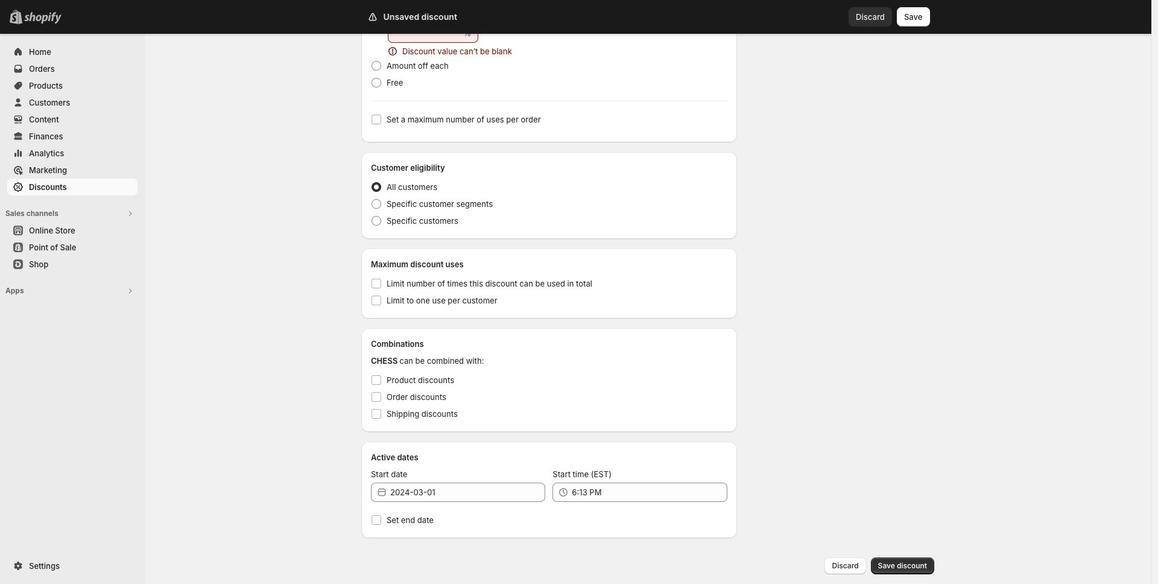 Task type: locate. For each thing, give the bounding box(es) containing it.
Enter time text field
[[572, 483, 728, 502]]

None text field
[[388, 24, 461, 43]]



Task type: vqa. For each thing, say whether or not it's contained in the screenshot.
The My Store image
no



Task type: describe. For each thing, give the bounding box(es) containing it.
YYYY-MM-DD text field
[[391, 483, 546, 502]]

shopify image
[[24, 12, 62, 24]]



